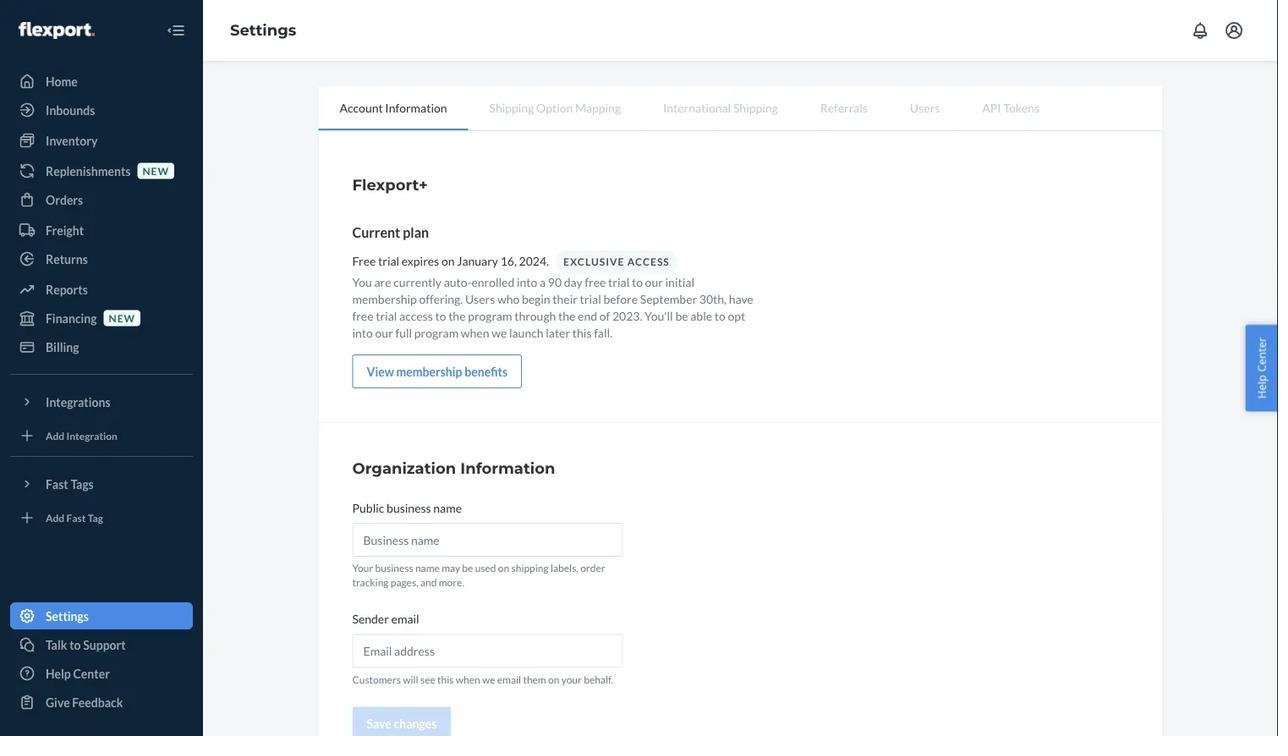 Task type: locate. For each thing, give the bounding box(es) containing it.
1 horizontal spatial help
[[1254, 375, 1269, 399]]

new down reports link
[[109, 312, 135, 324]]

to inside button
[[70, 638, 81, 652]]

shipping
[[490, 100, 534, 115], [733, 100, 778, 115]]

organization information
[[352, 459, 555, 477]]

full
[[396, 325, 412, 340]]

0 vertical spatial add
[[46, 429, 64, 442]]

1 horizontal spatial this
[[573, 325, 592, 340]]

option
[[536, 100, 573, 115]]

1 horizontal spatial shipping
[[733, 100, 778, 115]]

1 horizontal spatial information
[[461, 459, 555, 477]]

tags
[[71, 477, 94, 491]]

international
[[663, 100, 731, 115]]

0 horizontal spatial email
[[391, 612, 419, 626]]

save changes
[[367, 717, 437, 731]]

access
[[628, 255, 670, 268]]

0 vertical spatial new
[[143, 165, 169, 177]]

0 horizontal spatial settings
[[46, 609, 89, 623]]

we left launch
[[492, 325, 507, 340]]

name inside your business name may be used on shipping labels, order tracking pages, and more.
[[415, 562, 440, 574]]

be inside your business name may be used on shipping labels, order tracking pages, and more.
[[462, 562, 473, 574]]

when
[[461, 325, 489, 340], [456, 673, 480, 685]]

1 vertical spatial on
[[498, 562, 510, 574]]

0 horizontal spatial free
[[352, 308, 374, 323]]

1 vertical spatial add
[[46, 511, 64, 524]]

1 vertical spatial new
[[109, 312, 135, 324]]

used
[[475, 562, 496, 574]]

new
[[143, 165, 169, 177], [109, 312, 135, 324]]

trial up end
[[580, 291, 601, 306]]

our left full
[[375, 325, 393, 340]]

membership down full
[[396, 364, 462, 379]]

more.
[[439, 576, 464, 589]]

help center
[[1254, 337, 1269, 399], [46, 666, 110, 681]]

when down email address text field
[[456, 673, 480, 685]]

Business name text field
[[352, 523, 623, 557]]

referrals tab
[[799, 86, 889, 129]]

1 vertical spatial settings
[[46, 609, 89, 623]]

0 vertical spatial we
[[492, 325, 507, 340]]

1 horizontal spatial on
[[498, 562, 510, 574]]

exclusive access
[[564, 255, 670, 268]]

0 horizontal spatial center
[[73, 666, 110, 681]]

fast left tag
[[66, 511, 86, 524]]

able
[[691, 308, 713, 323]]

business down organization
[[387, 500, 431, 515]]

0 vertical spatial information
[[385, 100, 447, 115]]

1 vertical spatial into
[[352, 325, 373, 340]]

1 vertical spatial information
[[461, 459, 555, 477]]

shipping
[[511, 562, 549, 574]]

1 vertical spatial when
[[456, 673, 480, 685]]

0 horizontal spatial program
[[414, 325, 459, 340]]

0 vertical spatial email
[[391, 612, 419, 626]]

0 vertical spatial free
[[585, 275, 606, 289]]

1 add from the top
[[46, 429, 64, 442]]

we inside the you are currently auto-enrolled into a 90 day free trial to our initial membership offering. users who begin their trial before september 30th, have free trial access to the program through the end of 2023. you'll be able to opt into our full program when we launch later this fall.
[[492, 325, 507, 340]]

are
[[374, 275, 391, 289]]

information up business name text box
[[461, 459, 555, 477]]

be right may
[[462, 562, 473, 574]]

1 horizontal spatial our
[[645, 275, 663, 289]]

1 vertical spatial name
[[415, 562, 440, 574]]

1 shipping from the left
[[490, 100, 534, 115]]

give feedback
[[46, 695, 123, 709]]

be left able
[[676, 308, 688, 323]]

give feedback button
[[10, 689, 193, 716]]

this inside the you are currently auto-enrolled into a 90 day free trial to our initial membership offering. users who begin their trial before september 30th, have free trial access to the program through the end of 2023. you'll be able to opt into our full program when we launch later this fall.
[[573, 325, 592, 340]]

0 vertical spatial when
[[461, 325, 489, 340]]

1 horizontal spatial be
[[676, 308, 688, 323]]

this
[[573, 325, 592, 340], [437, 673, 454, 685]]

shipping left option
[[490, 100, 534, 115]]

1 vertical spatial users
[[465, 291, 495, 306]]

2 vertical spatial on
[[548, 673, 560, 685]]

help
[[1254, 375, 1269, 399], [46, 666, 71, 681]]

users down 'enrolled'
[[465, 291, 495, 306]]

0 horizontal spatial be
[[462, 562, 473, 574]]

on left your
[[548, 673, 560, 685]]

to
[[632, 275, 643, 289], [435, 308, 446, 323], [715, 308, 726, 323], [70, 638, 81, 652]]

integrations
[[46, 395, 110, 409]]

free
[[352, 253, 376, 268]]

tracking
[[352, 576, 389, 589]]

offering.
[[419, 291, 463, 306]]

0 horizontal spatial the
[[449, 308, 466, 323]]

mapping
[[575, 100, 621, 115]]

0 vertical spatial users
[[910, 100, 940, 115]]

new up orders link
[[143, 165, 169, 177]]

currently
[[394, 275, 442, 289]]

business for your
[[375, 562, 413, 574]]

international shipping
[[663, 100, 778, 115]]

1 horizontal spatial settings
[[230, 21, 296, 39]]

0 horizontal spatial this
[[437, 673, 454, 685]]

0 horizontal spatial into
[[352, 325, 373, 340]]

1 vertical spatial settings link
[[10, 602, 193, 629]]

0 horizontal spatial help center
[[46, 666, 110, 681]]

the down their
[[558, 308, 576, 323]]

2 add from the top
[[46, 511, 64, 524]]

support
[[83, 638, 126, 652]]

add integration
[[46, 429, 118, 442]]

1 horizontal spatial users
[[910, 100, 940, 115]]

you are currently auto-enrolled into a 90 day free trial to our initial membership offering. users who begin their trial before september 30th, have free trial access to the program through the end of 2023. you'll be able to opt into our full program when we launch later this fall.
[[352, 275, 754, 340]]

0 vertical spatial into
[[517, 275, 538, 289]]

shipping inside "tab"
[[733, 100, 778, 115]]

1 vertical spatial help
[[46, 666, 71, 681]]

0 horizontal spatial settings link
[[10, 602, 193, 629]]

users left 'api'
[[910, 100, 940, 115]]

0 vertical spatial on
[[442, 253, 455, 268]]

on
[[442, 253, 455, 268], [498, 562, 510, 574], [548, 673, 560, 685]]

international shipping tab
[[642, 86, 799, 129]]

free down exclusive
[[585, 275, 606, 289]]

when inside the you are currently auto-enrolled into a 90 day free trial to our initial membership offering. users who begin their trial before september 30th, have free trial access to the program through the end of 2023. you'll be able to opt into our full program when we launch later this fall.
[[461, 325, 489, 340]]

information inside tab
[[385, 100, 447, 115]]

september
[[640, 291, 697, 306]]

2 shipping from the left
[[733, 100, 778, 115]]

shipping option mapping
[[490, 100, 621, 115]]

access
[[399, 308, 433, 323]]

settings link
[[230, 21, 296, 39], [10, 602, 193, 629]]

1 horizontal spatial settings link
[[230, 21, 296, 39]]

add
[[46, 429, 64, 442], [46, 511, 64, 524]]

business up pages,
[[375, 562, 413, 574]]

the down offering.
[[449, 308, 466, 323]]

2 horizontal spatial on
[[548, 673, 560, 685]]

day
[[564, 275, 583, 289]]

name
[[433, 500, 462, 515], [415, 562, 440, 574]]

our
[[645, 275, 663, 289], [375, 325, 393, 340]]

this down end
[[573, 325, 592, 340]]

shipping right international
[[733, 100, 778, 115]]

1 horizontal spatial new
[[143, 165, 169, 177]]

0 horizontal spatial our
[[375, 325, 393, 340]]

into left a
[[517, 275, 538, 289]]

of
[[600, 308, 610, 323]]

1 horizontal spatial center
[[1254, 337, 1269, 372]]

0 horizontal spatial shipping
[[490, 100, 534, 115]]

Email address text field
[[352, 634, 623, 668]]

feedback
[[72, 695, 123, 709]]

1 vertical spatial our
[[375, 325, 393, 340]]

1 horizontal spatial free
[[585, 275, 606, 289]]

to down offering.
[[435, 308, 446, 323]]

0 horizontal spatial new
[[109, 312, 135, 324]]

add integration link
[[10, 422, 193, 449]]

labels,
[[551, 562, 579, 574]]

0 vertical spatial help center
[[1254, 337, 1269, 399]]

orders
[[46, 192, 83, 207]]

information right the account
[[385, 100, 447, 115]]

through
[[515, 308, 556, 323]]

to right the talk
[[70, 638, 81, 652]]

referrals
[[820, 100, 868, 115]]

90
[[548, 275, 562, 289]]

on up auto-
[[442, 253, 455, 268]]

shipping option mapping tab
[[468, 86, 642, 129]]

billing link
[[10, 333, 193, 360]]

0 horizontal spatial information
[[385, 100, 447, 115]]

0 horizontal spatial users
[[465, 291, 495, 306]]

them
[[523, 673, 546, 685]]

0 vertical spatial program
[[468, 308, 512, 323]]

plan
[[403, 224, 429, 240]]

add down fast tags
[[46, 511, 64, 524]]

api tokens tab
[[961, 86, 1061, 129]]

current plan
[[352, 224, 429, 240]]

membership
[[352, 291, 417, 306], [396, 364, 462, 379]]

name up and
[[415, 562, 440, 574]]

1 vertical spatial help center
[[46, 666, 110, 681]]

1 vertical spatial business
[[375, 562, 413, 574]]

0 vertical spatial fast
[[46, 477, 68, 491]]

0 vertical spatial name
[[433, 500, 462, 515]]

trial up are on the top left of the page
[[378, 253, 399, 268]]

1 horizontal spatial the
[[558, 308, 576, 323]]

0 vertical spatial be
[[676, 308, 688, 323]]

0 vertical spatial this
[[573, 325, 592, 340]]

before
[[604, 291, 638, 306]]

add fast tag link
[[10, 504, 193, 531]]

free
[[585, 275, 606, 289], [352, 308, 374, 323]]

1 vertical spatial fast
[[66, 511, 86, 524]]

pages,
[[391, 576, 419, 589]]

help inside button
[[1254, 375, 1269, 399]]

their
[[553, 291, 578, 306]]

free down you
[[352, 308, 374, 323]]

add left 'integration'
[[46, 429, 64, 442]]

into left full
[[352, 325, 373, 340]]

email left them
[[497, 673, 521, 685]]

settings
[[230, 21, 296, 39], [46, 609, 89, 623]]

add for add integration
[[46, 429, 64, 442]]

tab list
[[319, 86, 1163, 131]]

1 the from the left
[[449, 308, 466, 323]]

our down access
[[645, 275, 663, 289]]

we down email address text field
[[482, 673, 495, 685]]

email right the sender
[[391, 612, 419, 626]]

program down "access"
[[414, 325, 459, 340]]

fast left tags
[[46, 477, 68, 491]]

name down organization information
[[433, 500, 462, 515]]

trial up the "before"
[[608, 275, 630, 289]]

business inside your business name may be used on shipping labels, order tracking pages, and more.
[[375, 562, 413, 574]]

1 vertical spatial be
[[462, 562, 473, 574]]

0 vertical spatial center
[[1254, 337, 1269, 372]]

0 vertical spatial business
[[387, 500, 431, 515]]

on right used
[[498, 562, 510, 574]]

0 vertical spatial help
[[1254, 375, 1269, 399]]

membership inside the you are currently auto-enrolled into a 90 day free trial to our initial membership offering. users who begin their trial before september 30th, have free trial access to the program through the end of 2023. you'll be able to opt into our full program when we launch later this fall.
[[352, 291, 417, 306]]

0 horizontal spatial on
[[442, 253, 455, 268]]

tokens
[[1004, 100, 1040, 115]]

1 vertical spatial membership
[[396, 364, 462, 379]]

0 vertical spatial membership
[[352, 291, 417, 306]]

when up benefits
[[461, 325, 489, 340]]

0 horizontal spatial help
[[46, 666, 71, 681]]

tab list containing account information
[[319, 86, 1163, 131]]

fast inside add fast tag link
[[66, 511, 86, 524]]

this right see
[[437, 673, 454, 685]]

1 horizontal spatial help center
[[1254, 337, 1269, 399]]

fast tags
[[46, 477, 94, 491]]

talk to support
[[46, 638, 126, 652]]

program down who
[[468, 308, 512, 323]]

into
[[517, 275, 538, 289], [352, 325, 373, 340]]

information
[[385, 100, 447, 115], [461, 459, 555, 477]]

home
[[46, 74, 78, 88]]

1 horizontal spatial into
[[517, 275, 538, 289]]

membership down are on the top left of the page
[[352, 291, 417, 306]]

2023.
[[612, 308, 642, 323]]

fast
[[46, 477, 68, 491], [66, 511, 86, 524]]

1 horizontal spatial email
[[497, 673, 521, 685]]



Task type: vqa. For each thing, say whether or not it's contained in the screenshot.
2nd Website from the bottom of the page
no



Task type: describe. For each thing, give the bounding box(es) containing it.
flexport logo image
[[19, 22, 95, 39]]

free trial expires on january 16, 2024.
[[352, 253, 549, 268]]

name for your business name may be used on shipping labels, order tracking pages, and more.
[[415, 562, 440, 574]]

open account menu image
[[1224, 20, 1245, 41]]

name for public business name
[[433, 500, 462, 515]]

fast inside fast tags dropdown button
[[46, 477, 68, 491]]

inbounds link
[[10, 96, 193, 124]]

flexport+
[[352, 175, 428, 194]]

organization
[[352, 459, 456, 477]]

help center inside button
[[1254, 337, 1269, 399]]

expires
[[402, 253, 439, 268]]

billing
[[46, 340, 79, 354]]

who
[[497, 291, 520, 306]]

membership inside button
[[396, 364, 462, 379]]

shipping inside tab
[[490, 100, 534, 115]]

customers
[[352, 673, 401, 685]]

save changes button
[[352, 707, 451, 736]]

behalf.
[[584, 673, 613, 685]]

trial up full
[[376, 308, 397, 323]]

reports
[[46, 282, 88, 297]]

account information
[[340, 100, 447, 115]]

users inside the you are currently auto-enrolled into a 90 day free trial to our initial membership offering. users who begin their trial before september 30th, have free trial access to the program through the end of 2023. you'll be able to opt into our full program when we launch later this fall.
[[465, 291, 495, 306]]

your
[[562, 673, 582, 685]]

0 vertical spatial settings link
[[230, 21, 296, 39]]

api tokens
[[982, 100, 1040, 115]]

1 vertical spatial this
[[437, 673, 454, 685]]

a
[[540, 275, 546, 289]]

returns
[[46, 252, 88, 266]]

changes
[[394, 717, 437, 731]]

talk
[[46, 638, 67, 652]]

end
[[578, 308, 597, 323]]

you
[[352, 275, 372, 289]]

exclusive
[[564, 255, 625, 268]]

integrations button
[[10, 388, 193, 415]]

new for replenishments
[[143, 165, 169, 177]]

fall.
[[594, 325, 613, 340]]

1 vertical spatial email
[[497, 673, 521, 685]]

later
[[546, 325, 570, 340]]

and
[[420, 576, 437, 589]]

16,
[[501, 253, 517, 268]]

be inside the you are currently auto-enrolled into a 90 day free trial to our initial membership offering. users who begin their trial before september 30th, have free trial access to the program through the end of 2023. you'll be able to opt into our full program when we launch later this fall.
[[676, 308, 688, 323]]

customers will see this when we email them on your behalf.
[[352, 673, 613, 685]]

order
[[581, 562, 605, 574]]

freight
[[46, 223, 84, 237]]

center inside button
[[1254, 337, 1269, 372]]

financing
[[46, 311, 97, 325]]

1 vertical spatial center
[[73, 666, 110, 681]]

to down access
[[632, 275, 643, 289]]

talk to support button
[[10, 631, 193, 658]]

see
[[420, 673, 436, 685]]

help center button
[[1246, 325, 1278, 411]]

settings inside "link"
[[46, 609, 89, 623]]

your
[[352, 562, 373, 574]]

open notifications image
[[1190, 20, 1211, 41]]

replenishments
[[46, 164, 131, 178]]

begin
[[522, 291, 550, 306]]

add for add fast tag
[[46, 511, 64, 524]]

fast tags button
[[10, 470, 193, 497]]

view membership benefits
[[367, 364, 508, 379]]

public
[[352, 500, 384, 515]]

public business name
[[352, 500, 462, 515]]

have
[[729, 291, 754, 306]]

auto-
[[444, 275, 472, 289]]

information for account information
[[385, 100, 447, 115]]

your business name may be used on shipping labels, order tracking pages, and more.
[[352, 562, 605, 589]]

account information tab
[[319, 86, 468, 130]]

may
[[442, 562, 460, 574]]

30th,
[[700, 291, 727, 306]]

on inside your business name may be used on shipping labels, order tracking pages, and more.
[[498, 562, 510, 574]]

save
[[367, 717, 392, 731]]

january
[[457, 253, 498, 268]]

sender
[[352, 612, 389, 626]]

will
[[403, 673, 419, 685]]

initial
[[665, 275, 695, 289]]

view membership benefits button
[[352, 355, 522, 388]]

2 the from the left
[[558, 308, 576, 323]]

inbounds
[[46, 103, 95, 117]]

help center link
[[10, 660, 193, 687]]

add fast tag
[[46, 511, 103, 524]]

1 horizontal spatial program
[[468, 308, 512, 323]]

users inside tab
[[910, 100, 940, 115]]

freight link
[[10, 217, 193, 244]]

1 vertical spatial program
[[414, 325, 459, 340]]

inventory
[[46, 133, 98, 148]]

information for organization information
[[461, 459, 555, 477]]

0 vertical spatial our
[[645, 275, 663, 289]]

new for financing
[[109, 312, 135, 324]]

2024.
[[519, 253, 549, 268]]

users tab
[[889, 86, 961, 129]]

tag
[[88, 511, 103, 524]]

to left the opt
[[715, 308, 726, 323]]

business for public
[[387, 500, 431, 515]]

integration
[[66, 429, 118, 442]]

account
[[340, 100, 383, 115]]

home link
[[10, 68, 193, 95]]

1 vertical spatial we
[[482, 673, 495, 685]]

returns link
[[10, 245, 193, 272]]

enrolled
[[472, 275, 515, 289]]

view membership benefits link
[[352, 355, 522, 388]]

orders link
[[10, 186, 193, 213]]

0 vertical spatial settings
[[230, 21, 296, 39]]

opt
[[728, 308, 746, 323]]

1 vertical spatial free
[[352, 308, 374, 323]]

close navigation image
[[166, 20, 186, 41]]

inventory link
[[10, 127, 193, 154]]

current
[[352, 224, 400, 240]]



